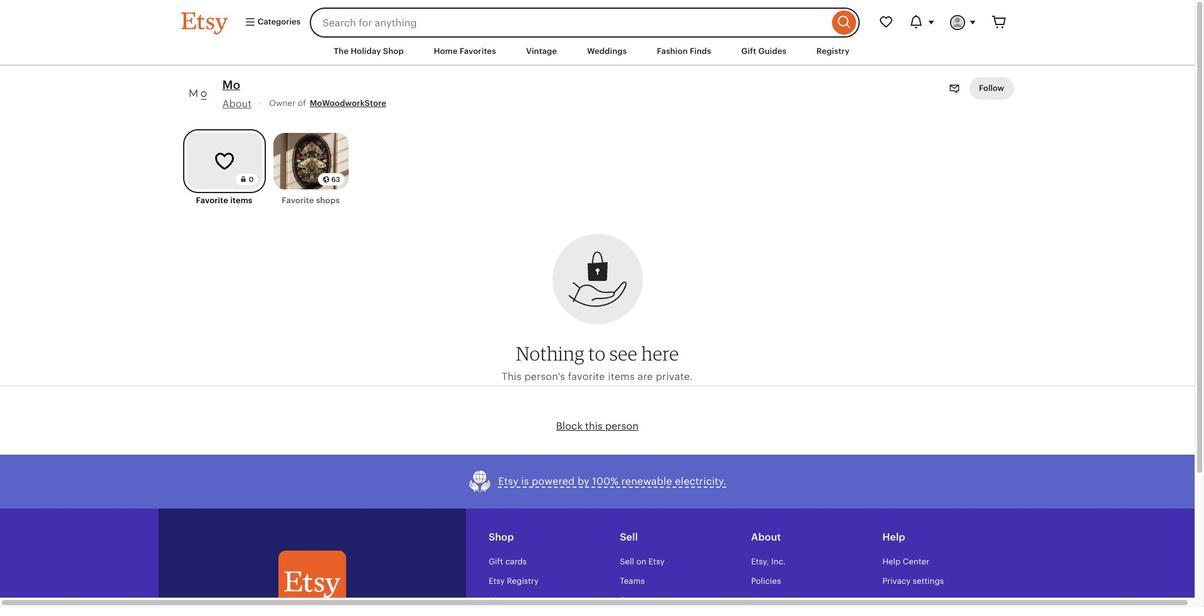 Task type: vqa. For each thing, say whether or not it's contained in the screenshot.
Purchased to the bottom
no



Task type: locate. For each thing, give the bounding box(es) containing it.
favorite for favorite items
[[196, 196, 228, 205]]

electricity.
[[675, 475, 727, 487]]

1 horizontal spatial favorite
[[282, 196, 314, 205]]

forums link
[[620, 596, 649, 605]]

block
[[556, 420, 583, 432]]

etsy for etsy is powered by 100% renewable electricity.
[[498, 475, 519, 487]]

about
[[222, 98, 252, 110], [751, 531, 781, 543]]

mowoodworkstore
[[310, 99, 386, 108]]

help up privacy
[[883, 557, 901, 566]]

2 favorite from the left
[[282, 196, 314, 205]]

2 help from the top
[[883, 557, 901, 566]]

help
[[883, 531, 905, 543], [883, 557, 901, 566]]

privacy
[[883, 576, 911, 586]]

center
[[903, 557, 930, 566]]

gift guides link
[[732, 40, 796, 63]]

sell left on at the right of the page
[[620, 557, 634, 566]]

sell
[[620, 531, 638, 543], [620, 557, 634, 566]]

about up etsy, inc.
[[751, 531, 781, 543]]

63
[[331, 176, 340, 183]]

1 help from the top
[[883, 531, 905, 543]]

shop right holiday
[[383, 46, 404, 56]]

weddings link
[[578, 40, 636, 63]]

home favorites
[[434, 46, 496, 56]]

0 vertical spatial about
[[222, 98, 252, 110]]

1 horizontal spatial gift
[[741, 46, 756, 56]]

1 vertical spatial help
[[883, 557, 901, 566]]

follow link
[[970, 77, 1014, 100]]

categories
[[256, 17, 301, 27]]

items down 0
[[230, 196, 252, 205]]

shop up the gift cards link at the bottom left of page
[[489, 531, 514, 543]]

1 sell from the top
[[620, 531, 638, 543]]

categories banner
[[158, 0, 1036, 38]]

1 favorite from the left
[[196, 196, 228, 205]]

gift
[[741, 46, 756, 56], [489, 557, 503, 566]]

1 horizontal spatial registry
[[817, 46, 850, 56]]

the
[[334, 46, 349, 56]]

1 vertical spatial about
[[751, 531, 781, 543]]

about button
[[222, 98, 252, 110]]

etsy right on at the right of the page
[[649, 557, 665, 566]]

mo
[[222, 79, 240, 92]]

1 vertical spatial items
[[608, 371, 635, 383]]

menu bar containing the holiday shop
[[158, 38, 1036, 66]]

on
[[636, 557, 646, 566]]

1 horizontal spatial items
[[608, 371, 635, 383]]

fashion finds
[[657, 46, 711, 56]]

owner of mowoodworkstore
[[269, 99, 386, 108]]

0 horizontal spatial favorite
[[196, 196, 228, 205]]

sell up on at the right of the page
[[620, 531, 638, 543]]

etsy is powered by 100% renewable electricity.
[[498, 475, 727, 487]]

gift left the cards
[[489, 557, 503, 566]]

items
[[230, 196, 252, 205], [608, 371, 635, 383]]

gift for gift cards
[[489, 557, 503, 566]]

0 vertical spatial shop
[[383, 46, 404, 56]]

sell for sell on etsy
[[620, 557, 634, 566]]

shop
[[383, 46, 404, 56], [489, 531, 514, 543]]

1 vertical spatial gift
[[489, 557, 503, 566]]

etsy
[[498, 475, 519, 487], [649, 557, 665, 566], [489, 576, 505, 586]]

see
[[610, 342, 637, 365]]

1 vertical spatial etsy
[[649, 557, 665, 566]]

favorite
[[196, 196, 228, 205], [282, 196, 314, 205]]

registry right guides
[[817, 46, 850, 56]]

0 vertical spatial items
[[230, 196, 252, 205]]

None search field
[[310, 8, 860, 38]]

0 horizontal spatial gift
[[489, 557, 503, 566]]

guides
[[758, 46, 787, 56]]

registry
[[817, 46, 850, 56], [507, 576, 539, 586]]

0 vertical spatial etsy
[[498, 475, 519, 487]]

1 vertical spatial sell
[[620, 557, 634, 566]]

menu bar
[[158, 38, 1036, 66]]

favorites
[[460, 46, 496, 56]]

items inside nothing to see here this person's favorite items are private.
[[608, 371, 635, 383]]

gift left guides
[[741, 46, 756, 56]]

vintage link
[[517, 40, 567, 63]]

to
[[589, 342, 606, 365]]

gift inside "link"
[[741, 46, 756, 56]]

registry down the cards
[[507, 576, 539, 586]]

help up help center link on the bottom right of page
[[883, 531, 905, 543]]

0
[[249, 176, 254, 183]]

etsy up sitemap link on the left bottom of page
[[489, 576, 505, 586]]

items down see
[[608, 371, 635, 383]]

block this person
[[556, 420, 639, 432]]

sell on etsy
[[620, 557, 665, 566]]

0 vertical spatial registry
[[817, 46, 850, 56]]

follow
[[979, 84, 1004, 93]]

etsy inside button
[[498, 475, 519, 487]]

0 vertical spatial gift
[[741, 46, 756, 56]]

here
[[642, 342, 679, 365]]

1 vertical spatial shop
[[489, 531, 514, 543]]

2 sell from the top
[[620, 557, 634, 566]]

Search for anything text field
[[310, 8, 829, 38]]

2 vertical spatial etsy
[[489, 576, 505, 586]]

categories button
[[235, 11, 306, 34]]

1 vertical spatial registry
[[507, 576, 539, 586]]

0 horizontal spatial shop
[[383, 46, 404, 56]]

about down mo button
[[222, 98, 252, 110]]

forums
[[620, 596, 649, 605]]

gift guides
[[741, 46, 787, 56]]

favorite
[[568, 371, 605, 383]]

0 horizontal spatial registry
[[507, 576, 539, 586]]

etsy registry
[[489, 576, 539, 586]]

etsy left is
[[498, 475, 519, 487]]

mowoodworkstore link
[[310, 98, 386, 109]]

sitemap link
[[489, 596, 521, 605]]

settings
[[913, 576, 944, 586]]

etsy, inc.
[[751, 557, 786, 566]]

0 vertical spatial help
[[883, 531, 905, 543]]

fashion
[[657, 46, 688, 56]]

none search field inside categories banner
[[310, 8, 860, 38]]

0 vertical spatial sell
[[620, 531, 638, 543]]



Task type: describe. For each thing, give the bounding box(es) containing it.
owner
[[269, 99, 296, 108]]

home
[[434, 46, 458, 56]]

sell for sell
[[620, 531, 638, 543]]

cards
[[505, 557, 527, 566]]

0 horizontal spatial about
[[222, 98, 252, 110]]

this
[[502, 371, 522, 383]]

registry link
[[807, 40, 859, 63]]

vintage
[[526, 46, 557, 56]]

gift cards link
[[489, 557, 527, 566]]

holiday
[[351, 46, 381, 56]]

etsy is powered by 100% renewable electricity. button
[[468, 470, 727, 493]]

help for help
[[883, 531, 905, 543]]

policies link
[[751, 576, 781, 586]]

mo button
[[222, 77, 240, 94]]

etsy, inc. link
[[751, 557, 786, 566]]

help center
[[883, 557, 930, 566]]

sell on etsy link
[[620, 557, 665, 566]]

the holiday shop
[[334, 46, 404, 56]]

1 horizontal spatial shop
[[489, 531, 514, 543]]

etsy for etsy registry
[[489, 576, 505, 586]]

privacy settings
[[883, 576, 944, 586]]

etsy,
[[751, 557, 769, 566]]

favorite items
[[196, 196, 252, 205]]

person
[[605, 420, 639, 432]]

investors link
[[751, 596, 787, 605]]

finds
[[690, 46, 711, 56]]

policies
[[751, 576, 781, 586]]

favorite for favorite shops
[[282, 196, 314, 205]]

0 horizontal spatial items
[[230, 196, 252, 205]]

weddings
[[587, 46, 627, 56]]

1 horizontal spatial about
[[751, 531, 781, 543]]

sitemap
[[489, 596, 521, 605]]

nothing to see here this person's favorite items are private.
[[502, 342, 693, 383]]

help for help center
[[883, 557, 901, 566]]

shops
[[316, 196, 340, 205]]

powered
[[532, 475, 575, 487]]

by
[[578, 475, 590, 487]]

inc.
[[771, 557, 786, 566]]

the holiday shop link
[[324, 40, 413, 63]]

is
[[521, 475, 529, 487]]

teams link
[[620, 576, 645, 586]]

fashion finds link
[[648, 40, 721, 63]]

renewable
[[621, 475, 672, 487]]

private.
[[656, 371, 693, 383]]

nothing
[[516, 342, 585, 365]]

home favorites link
[[425, 40, 506, 63]]

teams
[[620, 576, 645, 586]]

investors
[[751, 596, 787, 605]]

favorite shops
[[282, 196, 340, 205]]

gift for gift guides
[[741, 46, 756, 56]]

are
[[638, 371, 653, 383]]

privacy settings link
[[883, 576, 944, 586]]

gift cards
[[489, 557, 527, 566]]

100%
[[592, 475, 619, 487]]

of
[[298, 99, 306, 108]]

help center link
[[883, 557, 930, 566]]

this
[[585, 420, 603, 432]]

etsy registry link
[[489, 576, 539, 586]]

person's
[[524, 371, 565, 383]]

block this person button
[[556, 420, 639, 432]]



